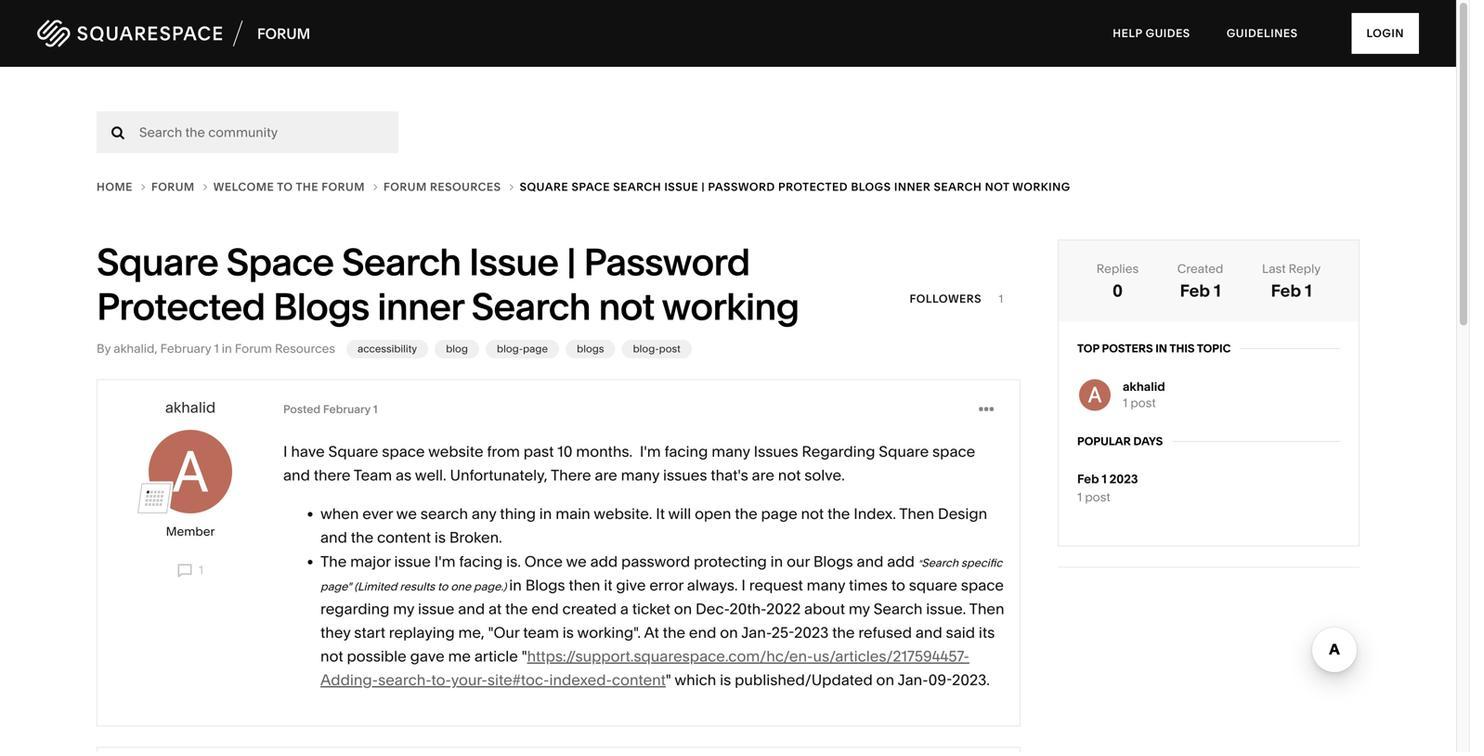 Task type: locate. For each thing, give the bounding box(es) containing it.
i inside the i have square space website from past 10 months.  i'm facing many issues regarding square space and there team as well. unfortunately, there are many issues that's are not solve.
[[283, 442, 287, 461]]

at
[[488, 600, 502, 618]]

akhalid image up popular
[[1079, 379, 1111, 411]]

0 vertical spatial square space search issue | password protected blogs inner search not working
[[520, 180, 1070, 194]]

they
[[320, 624, 351, 642]]

february right ','
[[160, 341, 211, 356]]

about
[[804, 600, 845, 618]]

blog- for page
[[497, 343, 523, 355]]

is inside in blogs then it give error always. i request many times to square space regarding my issue and at the end created a ticket on dec-20th-2022 about my search issue. then they start replaying me, "our team is working". at the end on jan-25-2023 the refused and said its not possible gave me article "
[[563, 624, 574, 642]]

blogs link
[[566, 340, 615, 359]]

feb
[[1180, 280, 1210, 301], [1271, 280, 1301, 301], [1077, 472, 1099, 487]]

angle right image inside home link
[[141, 181, 146, 192]]

1 horizontal spatial facing
[[664, 442, 708, 461]]

major issue
[[350, 552, 431, 570]]

angle right image inside 'forum resources' link
[[510, 181, 514, 192]]

1 horizontal spatial content
[[612, 671, 666, 689]]

protected inside "square space search issue | password protected blogs inner search not working"
[[97, 284, 265, 329]]

password
[[708, 180, 775, 194], [584, 239, 750, 285]]

resources
[[430, 180, 501, 194], [275, 341, 335, 356]]

my down results
[[393, 600, 414, 618]]

space inside "square space search issue | password protected blogs inner search not working"
[[226, 239, 334, 285]]

page inside 'link'
[[523, 343, 548, 355]]

jan- down us/articles/217594457-
[[898, 671, 928, 689]]

1 vertical spatial forum resources link
[[235, 341, 335, 356]]

followers
[[910, 292, 982, 306]]

2 vertical spatial many
[[807, 576, 845, 594]]

1 vertical spatial inner
[[377, 284, 463, 329]]

2 vertical spatial "
[[666, 671, 671, 689]]

then right index.
[[899, 505, 934, 523]]

2 horizontal spatial "
[[918, 558, 922, 569]]

replies
[[1097, 261, 1139, 276]]

2 horizontal spatial is
[[720, 671, 731, 689]]

angle right image for forum resources
[[510, 181, 514, 192]]

is right team
[[563, 624, 574, 642]]

help guides
[[1113, 26, 1190, 40]]

february right posted
[[323, 403, 370, 416]]

angle right image inside welcome to the forum link
[[374, 181, 378, 192]]

1 vertical spatial akhalid
[[1123, 379, 1165, 394]]

possible
[[347, 647, 407, 666]]

0 horizontal spatial i'm
[[434, 552, 456, 570]]

my
[[393, 600, 414, 618], [849, 600, 870, 618]]

posted february 1
[[283, 403, 378, 416]]

1 horizontal spatial angle right image
[[203, 181, 208, 192]]

1 angle right image from the left
[[374, 181, 378, 192]]

blogs
[[851, 180, 891, 194], [273, 284, 369, 329], [813, 552, 853, 570], [525, 576, 565, 594]]

topic
[[1197, 342, 1231, 355]]

| inside "square space search issue | password protected blogs inner search not working"
[[566, 239, 576, 285]]

i'm inside the i have square space website from past 10 months.  i'm facing many issues regarding square space and there team as well. unfortunately, there are many issues that's are not solve.
[[640, 442, 661, 461]]

25-
[[772, 624, 794, 642]]

which
[[675, 671, 716, 689]]

are
[[595, 466, 617, 484], [752, 466, 774, 484]]

not inside when ever we search any thing in main website. it will open the page not the index. then design and the content is broken.
[[801, 505, 824, 523]]

in left 'main'
[[539, 505, 552, 523]]

square inside "square space search issue | password protected blogs inner search not working"
[[97, 239, 218, 285]]

0 vertical spatial issue
[[664, 180, 698, 194]]

angle right image
[[374, 181, 378, 192], [510, 181, 514, 192]]

to left the one
[[438, 580, 448, 593]]

blogs inside in blogs then it give error always. i request many times to square space regarding my issue and at the end created a ticket on dec-20th-2022 about my search issue. then they start replaying me, "our team is working". at the end on jan-25-2023 the refused and said its not possible gave me article "
[[525, 576, 565, 594]]

1 horizontal spatial jan-
[[898, 671, 928, 689]]

0 horizontal spatial feb
[[1077, 472, 1099, 487]]

akhalid down by akhalid , february 1 in forum resources
[[165, 398, 216, 416]]

blog- for post
[[633, 343, 659, 355]]

0 vertical spatial inner
[[894, 180, 931, 194]]

blog-post link
[[622, 340, 692, 359]]

protecting
[[694, 552, 767, 570]]

i
[[283, 442, 287, 461], [741, 576, 746, 594]]

angle right image for welcome to the forum
[[374, 181, 378, 192]]

main
[[556, 505, 590, 523]]

0 horizontal spatial |
[[566, 239, 576, 285]]

" inside the major issue i'm facing is. once we add password protecting in our blogs and add "
[[918, 558, 922, 569]]

our
[[787, 552, 810, 570]]

1 horizontal spatial add
[[887, 552, 915, 570]]

1 vertical spatial working
[[662, 284, 799, 329]]

this
[[1170, 342, 1195, 355]]

end down dec- on the bottom left of the page
[[689, 624, 716, 642]]

1 are from the left
[[595, 466, 617, 484]]

february
[[160, 341, 211, 356], [323, 403, 370, 416]]

refused
[[858, 624, 912, 642]]

home link
[[97, 177, 151, 197]]

content down https://support.squarespace.com/hc/en-
[[612, 671, 666, 689]]

regarding
[[802, 442, 875, 461]]

jan-
[[741, 624, 772, 642], [898, 671, 928, 689]]

jan- down 20th-
[[741, 624, 772, 642]]

akhalid link right by
[[114, 341, 155, 356]]

once
[[524, 552, 563, 570]]

akhalid image up member
[[149, 430, 232, 514]]

1 vertical spatial then
[[969, 600, 1004, 618]]

1 inside last reply feb 1
[[1305, 280, 1312, 301]]

2 horizontal spatial to
[[891, 576, 905, 594]]

i left have at bottom
[[283, 442, 287, 461]]

1 blog- from the left
[[497, 343, 523, 355]]

angle right image for forum
[[203, 181, 208, 192]]

are right there
[[595, 466, 617, 484]]

0 horizontal spatial akhalid image
[[149, 430, 232, 514]]

1 vertical spatial end
[[689, 624, 716, 642]]

0 horizontal spatial add
[[590, 552, 618, 570]]

1 horizontal spatial akhalid image
[[1079, 379, 1111, 411]]

blog-post
[[633, 343, 680, 355]]

0 horizontal spatial resources
[[275, 341, 335, 356]]

posters
[[1102, 342, 1153, 355]]

0 horizontal spatial is
[[434, 529, 446, 547]]

is right which
[[720, 671, 731, 689]]

post
[[659, 343, 680, 355], [1130, 396, 1156, 410], [1085, 490, 1110, 505]]

are down the issues
[[752, 466, 774, 484]]

more options... image
[[979, 399, 994, 421]]

2023 down popular days
[[1109, 472, 1138, 487]]

2 are from the left
[[752, 466, 774, 484]]

page up our
[[761, 505, 797, 523]]

on down dec- on the bottom left of the page
[[720, 624, 738, 642]]

issue inside "square space search issue | password protected blogs inner search not working"
[[469, 239, 559, 285]]

1 horizontal spatial end
[[689, 624, 716, 642]]

0 horizontal spatial akhalid
[[114, 341, 155, 356]]

unfortunately,
[[450, 466, 548, 484]]

2 vertical spatial is
[[720, 671, 731, 689]]

page"
[[320, 580, 352, 593]]

0 horizontal spatial are
[[595, 466, 617, 484]]

angle right image
[[141, 181, 146, 192], [203, 181, 208, 192]]

0 horizontal spatial post
[[659, 343, 680, 355]]

1 angle right image from the left
[[141, 181, 146, 192]]

0 horizontal spatial forum resources link
[[235, 341, 335, 356]]

2 my from the left
[[849, 600, 870, 618]]

inner
[[894, 180, 931, 194], [377, 284, 463, 329]]

created feb 1
[[1177, 261, 1223, 301]]

facing down broken.
[[459, 552, 503, 570]]

akhalid right by
[[114, 341, 155, 356]]

1 inside the created feb 1
[[1214, 280, 1221, 301]]

0 vertical spatial then
[[899, 505, 934, 523]]

last reply feb 1
[[1262, 261, 1321, 301]]

blog- right the 'blogs'
[[633, 343, 659, 355]]

1 vertical spatial jan-
[[898, 671, 928, 689]]

adding-
[[320, 671, 378, 689]]

space down specific at bottom
[[961, 576, 1004, 594]]

0 horizontal spatial working
[[662, 284, 799, 329]]

2023
[[1109, 472, 1138, 487], [794, 624, 829, 642]]

and inside when ever we search any thing in main website. it will open the page not the index. then design and the content is broken.
[[320, 529, 347, 547]]

request
[[749, 576, 803, 594]]

0 horizontal spatial space
[[226, 239, 334, 285]]

" down https://support.squarespace.com/hc/en-
[[666, 671, 671, 689]]

on down us/articles/217594457-
[[876, 671, 894, 689]]

not
[[985, 180, 1010, 194], [599, 284, 654, 329], [778, 466, 801, 484], [801, 505, 824, 523], [320, 647, 343, 666]]

0 vertical spatial i
[[283, 442, 287, 461]]

1 horizontal spatial my
[[849, 600, 870, 618]]

add up square
[[887, 552, 915, 570]]

and up the the at the left bottom of page
[[320, 529, 347, 547]]

angle right image right the home
[[141, 181, 146, 192]]

1 horizontal spatial are
[[752, 466, 774, 484]]

0 vertical spatial working
[[1012, 180, 1070, 194]]

angle right image inside 'forum' link
[[203, 181, 208, 192]]

to
[[277, 180, 293, 194], [891, 576, 905, 594], [438, 580, 448, 593]]

" up square
[[918, 558, 922, 569]]

blog-
[[497, 343, 523, 355], [633, 343, 659, 355]]

1 horizontal spatial feb
[[1180, 280, 1210, 301]]

page left the 'blogs'
[[523, 343, 548, 355]]

0 horizontal spatial protected
[[97, 284, 265, 329]]

0 horizontal spatial content
[[377, 529, 431, 547]]

0 vertical spatial resources
[[430, 180, 501, 194]]

many up about
[[807, 576, 845, 594]]

1 vertical spatial we
[[566, 552, 587, 570]]

akhalid link
[[114, 341, 155, 356], [1123, 379, 1165, 394], [165, 398, 216, 416]]

many up that's
[[712, 442, 750, 461]]

we right ever
[[396, 505, 417, 523]]

end up team
[[531, 600, 559, 618]]

days
[[1133, 435, 1163, 448]]

in down is. on the left of page
[[509, 576, 522, 594]]

2 angle right image from the left
[[510, 181, 514, 192]]

0 vertical spatial on
[[674, 600, 692, 618]]

angle right image left forum resources
[[374, 181, 378, 192]]

many inside in blogs then it give error always. i request many times to square space regarding my issue and at the end created a ticket on dec-20th-2022 about my search issue. then they start replaying me, "our team is working". at the end on jan-25-2023 the refused and said its not possible gave me article "
[[807, 576, 845, 594]]

2 angle right image from the left
[[203, 181, 208, 192]]

my down times
[[849, 600, 870, 618]]

1 horizontal spatial 2023
[[1109, 472, 1138, 487]]

to right times
[[891, 576, 905, 594]]

(limited
[[354, 580, 397, 593]]

when
[[320, 505, 359, 523]]

0 vertical spatial "
[[918, 558, 922, 569]]

to inside in blogs then it give error always. i request many times to square space regarding my issue and at the end created a ticket on dec-20th-2022 about my search issue. then they start replaying me, "our team is working". at the end on jan-25-2023 the refused and said its not possible gave me article "
[[891, 576, 905, 594]]

1
[[1214, 280, 1221, 301], [1305, 280, 1312, 301], [999, 292, 1004, 306], [214, 341, 219, 356], [1123, 396, 1128, 410], [373, 403, 378, 416], [1102, 472, 1107, 487], [1077, 490, 1082, 505], [196, 563, 203, 578]]

team
[[354, 466, 392, 484]]

facing up issues
[[664, 442, 708, 461]]

blog- right blog
[[497, 343, 523, 355]]

i'm up it
[[640, 442, 661, 461]]

blog-page
[[497, 343, 548, 355]]

posted
[[283, 403, 320, 416]]

1 horizontal spatial post
[[1085, 490, 1110, 505]]

space up as
[[382, 442, 425, 461]]

solve.
[[804, 466, 845, 484]]

top
[[1077, 342, 1099, 355]]

i up 20th-
[[741, 576, 746, 594]]

0 vertical spatial page
[[523, 343, 548, 355]]

1 horizontal spatial page
[[761, 505, 797, 523]]

2023 down about
[[794, 624, 829, 642]]

0 horizontal spatial on
[[674, 600, 692, 618]]

1 horizontal spatial |
[[701, 180, 705, 194]]

1 horizontal spatial protected
[[778, 180, 848, 194]]

dec-
[[696, 600, 729, 618]]

and down issue.
[[915, 624, 942, 642]]

1 vertical spatial february
[[323, 403, 370, 416]]

squarespace forum image
[[37, 17, 311, 50]]

2 horizontal spatial many
[[807, 576, 845, 594]]

space
[[382, 442, 425, 461], [932, 442, 975, 461], [961, 576, 1004, 594]]

akhalid link down by akhalid , february 1 in forum resources
[[165, 398, 216, 416]]

1 vertical spatial "
[[522, 647, 527, 666]]

0 horizontal spatial many
[[621, 466, 659, 484]]

0 vertical spatial many
[[712, 442, 750, 461]]

search
[[421, 505, 468, 523]]

1 horizontal spatial then
[[969, 600, 1004, 618]]

i'm up the one
[[434, 552, 456, 570]]

0 horizontal spatial akhalid link
[[114, 341, 155, 356]]

many
[[712, 442, 750, 461], [621, 466, 659, 484], [807, 576, 845, 594]]

we inside when ever we search any thing in main website. it will open the page not the index. then design and the content is broken.
[[396, 505, 417, 523]]

1 horizontal spatial blog-
[[633, 343, 659, 355]]

content up major issue
[[377, 529, 431, 547]]

0 horizontal spatial february
[[160, 341, 211, 356]]

popular
[[1077, 435, 1131, 448]]

to right welcome
[[277, 180, 293, 194]]

0 horizontal spatial then
[[899, 505, 934, 523]]

2 vertical spatial akhalid
[[165, 398, 216, 416]]

we
[[396, 505, 417, 523], [566, 552, 587, 570]]

0 horizontal spatial issue
[[469, 239, 559, 285]]

0 horizontal spatial to
[[277, 180, 293, 194]]

akhalid
[[114, 341, 155, 356], [1123, 379, 1165, 394], [165, 398, 216, 416]]

post down popular
[[1085, 490, 1110, 505]]

i have square space website from past 10 months.  i'm facing many issues regarding square space and there team as well. unfortunately, there are many issues that's are not solve.
[[283, 442, 975, 484]]

level 1 image
[[137, 482, 171, 515]]

0 horizontal spatial jan-
[[741, 624, 772, 642]]

then up the its
[[969, 600, 1004, 618]]

many up website.
[[621, 466, 659, 484]]

not inside in blogs then it give error always. i request many times to square space regarding my issue and at the end created a ticket on dec-20th-2022 about my search issue. then they start replaying me, "our team is working". at the end on jan-25-2023 the refused and said its not possible gave me article "
[[320, 647, 343, 666]]

akhalid for akhalid
[[165, 398, 216, 416]]

2 horizontal spatial on
[[876, 671, 894, 689]]

1 vertical spatial akhalid image
[[149, 430, 232, 514]]

feb down created
[[1180, 280, 1210, 301]]

is down search
[[434, 529, 446, 547]]

blog- inside 'link'
[[497, 343, 523, 355]]

comment image
[[177, 564, 192, 578]]

guidelines link
[[1210, 9, 1315, 58]]

" which is published/updated on jan-09-2023.
[[666, 671, 990, 689]]

1 horizontal spatial to
[[438, 580, 448, 593]]

0 horizontal spatial angle right image
[[141, 181, 146, 192]]

on down the error
[[674, 600, 692, 618]]

1 vertical spatial issue
[[469, 239, 559, 285]]

login link
[[1352, 13, 1419, 54]]

to inside search specific page" (limited results to one page.)
[[438, 580, 448, 593]]

09-
[[928, 671, 952, 689]]

issue
[[664, 180, 698, 194], [469, 239, 559, 285]]

0 vertical spatial we
[[396, 505, 417, 523]]

2023 inside in blogs then it give error always. i request many times to square space regarding my issue and at the end created a ticket on dec-20th-2022 about my search issue. then they start replaying me, "our team is working". at the end on jan-25-2023 the refused and said its not possible gave me article "
[[794, 624, 829, 642]]

1 vertical spatial 2023
[[794, 624, 829, 642]]

0 horizontal spatial inner
[[377, 284, 463, 329]]

angle right image right forum resources
[[510, 181, 514, 192]]

index.
[[854, 505, 896, 523]]

2 blog- from the left
[[633, 343, 659, 355]]

feb down popular
[[1077, 472, 1099, 487]]

space
[[572, 180, 610, 194], [226, 239, 334, 285]]

then
[[899, 505, 934, 523], [969, 600, 1004, 618]]

we up then
[[566, 552, 587, 570]]

1 vertical spatial page
[[761, 505, 797, 523]]

and left at
[[458, 600, 485, 618]]

feb down last
[[1271, 280, 1301, 301]]

0 vertical spatial post
[[659, 343, 680, 355]]

1 vertical spatial i
[[741, 576, 746, 594]]

forum
[[151, 180, 198, 194], [322, 180, 365, 194], [384, 180, 427, 194], [235, 341, 272, 356]]

1 vertical spatial many
[[621, 466, 659, 484]]

in right ','
[[222, 341, 232, 356]]

akhalid link down top posters in this topic
[[1123, 379, 1165, 394]]

0 horizontal spatial my
[[393, 600, 414, 618]]

" up site#toc-
[[522, 647, 527, 666]]

2 vertical spatial post
[[1085, 490, 1110, 505]]

1 horizontal spatial resources
[[430, 180, 501, 194]]

post right the 'blogs'
[[659, 343, 680, 355]]

in left our
[[770, 552, 783, 570]]

in inside when ever we search any thing in main website. it will open the page not the index. then design and the content is broken.
[[539, 505, 552, 523]]

search inside in blogs then it give error always. i request many times to square space regarding my issue and at the end created a ticket on dec-20th-2022 about my search issue. then they start replaying me, "our team is working". at the end on jan-25-2023 the refused and said its not possible gave me article "
[[874, 600, 923, 618]]

i'm
[[640, 442, 661, 461], [434, 552, 456, 570]]

thing
[[500, 505, 536, 523]]

and down have at bottom
[[283, 466, 310, 484]]

1 vertical spatial space
[[226, 239, 334, 285]]

gave
[[410, 647, 445, 666]]

last
[[1262, 261, 1286, 276]]

akhalid down top posters in this topic
[[1123, 379, 1165, 394]]

forum resources
[[384, 180, 504, 194]]

1 vertical spatial is
[[563, 624, 574, 642]]

akhalid image
[[1079, 379, 1111, 411], [149, 430, 232, 514]]

1 horizontal spatial i
[[741, 576, 746, 594]]

add up it
[[590, 552, 618, 570]]

post up the days
[[1130, 396, 1156, 410]]

angle right image left welcome
[[203, 181, 208, 192]]



Task type: describe. For each thing, give the bounding box(es) containing it.
2 horizontal spatial akhalid link
[[1123, 379, 1165, 394]]

from
[[487, 442, 520, 461]]

the
[[320, 552, 347, 570]]

2022
[[766, 600, 801, 618]]

0 vertical spatial password
[[708, 180, 775, 194]]

0 horizontal spatial facing
[[459, 552, 503, 570]]

inner inside "square space search issue | password protected blogs inner search not working"
[[377, 284, 463, 329]]

any
[[472, 505, 496, 523]]

,
[[155, 341, 157, 356]]

search image
[[111, 125, 124, 139]]

1 vertical spatial i'm
[[434, 552, 456, 570]]

in inside in blogs then it give error always. i request many times to square space regarding my issue and at the end created a ticket on dec-20th-2022 about my search issue. then they start replaying me, "our team is working". at the end on jan-25-2023 the refused and said its not possible gave me article "
[[509, 576, 522, 594]]

login
[[1367, 26, 1404, 40]]

forum inside 'forum' link
[[151, 180, 198, 194]]

20th-
[[729, 600, 766, 618]]

issue
[[418, 600, 454, 618]]

created
[[1177, 261, 1223, 276]]

2 add from the left
[[887, 552, 915, 570]]

its
[[979, 624, 995, 642]]

password
[[621, 552, 690, 570]]

1 my from the left
[[393, 600, 414, 618]]

post inside feb 1 2023 1 post
[[1085, 490, 1110, 505]]

content inside https://support.squarespace.com/hc/en-us/articles/217594457- adding-search-to-your-site#toc-indexed-content
[[612, 671, 666, 689]]

specific
[[961, 556, 1002, 570]]

is inside when ever we search any thing in main website. it will open the page not the index. then design and the content is broken.
[[434, 529, 446, 547]]

said
[[946, 624, 975, 642]]

https://support.squarespace.com/hc/en-us/articles/217594457- adding-search-to-your-site#toc-indexed-content
[[320, 647, 969, 689]]

article
[[474, 647, 518, 666]]

1 horizontal spatial "
[[666, 671, 671, 689]]

in blogs then it give error always. i request many times to square space regarding my issue and at the end created a ticket on dec-20th-2022 about my search issue. then they start replaying me, "our team is working". at the end on jan-25-2023 the refused and said its not possible gave me article "
[[320, 576, 1004, 666]]

start
[[354, 624, 385, 642]]

site#toc-
[[487, 671, 549, 689]]

search-
[[378, 671, 431, 689]]

1 add from the left
[[590, 552, 618, 570]]

1 vertical spatial square space search issue | password protected blogs inner search not working
[[97, 239, 799, 329]]

indexed-
[[549, 671, 612, 689]]

post inside akhalid 1 post
[[1130, 396, 1156, 410]]

forum inside welcome to the forum link
[[322, 180, 365, 194]]

1 vertical spatial on
[[720, 624, 738, 642]]

website.
[[594, 505, 652, 523]]

feb inside the created feb 1
[[1180, 280, 1210, 301]]

it
[[604, 576, 612, 594]]

issues
[[663, 466, 707, 484]]

2 vertical spatial on
[[876, 671, 894, 689]]

feb inside last reply feb 1
[[1271, 280, 1301, 301]]

blog-page link
[[486, 340, 559, 359]]

akhalid for akhalid 1 post
[[1123, 379, 1165, 394]]

1 inside akhalid 1 post
[[1123, 396, 1128, 410]]

https://support.squarespace.com/hc/en-
[[527, 647, 813, 666]]

top posters in this topic
[[1077, 342, 1231, 355]]

1 horizontal spatial issue
[[664, 180, 698, 194]]

results
[[400, 580, 435, 593]]

angle right image for home
[[141, 181, 146, 192]]

0 vertical spatial space
[[572, 180, 610, 194]]

and up times
[[857, 552, 884, 570]]

one
[[451, 580, 471, 593]]

search inside search specific page" (limited results to one page.)
[[922, 556, 958, 570]]

guides
[[1146, 26, 1190, 40]]

when ever we search any thing in main website. it will open the page not the index. then design and the content is broken.
[[320, 505, 987, 547]]

1 vertical spatial password
[[584, 239, 750, 285]]

1 horizontal spatial february
[[323, 403, 370, 416]]

" inside in blogs then it give error always. i request many times to square space regarding my issue and at the end created a ticket on dec-20th-2022 about my search issue. then they start replaying me, "our team is working". at the end on jan-25-2023 the refused and said its not possible gave me article "
[[522, 647, 527, 666]]

i inside in blogs then it give error always. i request many times to square space regarding my issue and at the end created a ticket on dec-20th-2022 about my search issue. then they start replaying me, "our team is working". at the end on jan-25-2023 the refused and said its not possible gave me article "
[[741, 576, 746, 594]]

2023 inside feb 1 2023 1 post
[[1109, 472, 1138, 487]]

there
[[551, 466, 591, 484]]

1 horizontal spatial working
[[1012, 180, 1070, 194]]

regarding
[[320, 600, 390, 618]]

me
[[448, 647, 471, 666]]

popular days
[[1077, 435, 1163, 448]]

page inside when ever we search any thing in main website. it will open the page not the index. then design and the content is broken.
[[761, 505, 797, 523]]

reply
[[1289, 261, 1321, 276]]

member
[[166, 524, 215, 539]]

2023.
[[952, 671, 990, 689]]

past
[[523, 442, 554, 461]]

give
[[616, 576, 646, 594]]

akhalid 1 post
[[1123, 379, 1165, 410]]

0 vertical spatial forum resources link
[[384, 177, 520, 197]]

accessibility link
[[346, 340, 428, 359]]

not inside "square space search issue | password protected blogs inner search not working"
[[599, 284, 654, 329]]

2 vertical spatial akhalid link
[[165, 398, 216, 416]]

will
[[668, 505, 691, 523]]

ticket
[[632, 600, 670, 618]]

welcome to the forum link
[[213, 177, 384, 197]]

us/articles/217594457-
[[813, 647, 969, 666]]

working inside "square space search issue | password protected blogs inner search not working"
[[662, 284, 799, 329]]

jan- inside in blogs then it give error always. i request many times to square space regarding my issue and at the end created a ticket on dec-20th-2022 about my search issue. then they start replaying me, "our team is working". at the end on jan-25-2023 the refused and said its not possible gave me article "
[[741, 624, 772, 642]]

then
[[569, 576, 600, 594]]

issue.
[[926, 600, 966, 618]]

then inside when ever we search any thing in main website. it will open the page not the index. then design and the content is broken.
[[899, 505, 934, 523]]

0
[[1113, 280, 1123, 301]]

issues
[[754, 442, 798, 461]]

open
[[695, 505, 731, 523]]

welcome to the forum
[[213, 180, 368, 194]]

search specific page" (limited results to one page.)
[[320, 556, 1002, 593]]

guidelines
[[1227, 26, 1298, 40]]

welcome
[[213, 180, 274, 194]]

not inside the i have square space website from past 10 months.  i'm facing many issues regarding square space and there team as well. unfortunately, there are many issues that's are not solve.
[[778, 466, 801, 484]]

working".
[[577, 624, 641, 642]]

blogs
[[577, 343, 604, 355]]

and inside the i have square space website from past 10 months.  i'm facing many issues regarding square space and there team as well. unfortunately, there are many issues that's are not solve.
[[283, 466, 310, 484]]

1 horizontal spatial we
[[566, 552, 587, 570]]

home
[[97, 180, 136, 194]]

facing inside the i have square space website from past 10 months.  i'm facing many issues regarding square space and there team as well. unfortunately, there are many issues that's are not solve.
[[664, 442, 708, 461]]

design
[[938, 505, 987, 523]]

that's
[[711, 466, 748, 484]]

square
[[909, 576, 957, 594]]

replies 0
[[1097, 261, 1139, 301]]

website
[[428, 442, 483, 461]]

space up design
[[932, 442, 975, 461]]

broken.
[[449, 529, 502, 547]]

space inside in blogs then it give error always. i request many times to square space regarding my issue and at the end created a ticket on dec-20th-2022 about my search issue. then they start replaying me, "our team is working". at the end on jan-25-2023 the refused and said its not possible gave me article "
[[961, 576, 1004, 594]]

Search search field
[[139, 111, 309, 153]]

published/updated
[[735, 671, 873, 689]]

0 vertical spatial akhalid link
[[114, 341, 155, 356]]

0 vertical spatial akhalid image
[[1079, 379, 1111, 411]]

a
[[620, 600, 629, 618]]

ever
[[362, 505, 393, 523]]

1 link
[[177, 563, 203, 578]]

0 vertical spatial february
[[160, 341, 211, 356]]

help guides link
[[1096, 9, 1207, 58]]

blog
[[446, 343, 468, 355]]

1 vertical spatial resources
[[275, 341, 335, 356]]

feb inside feb 1 2023 1 post
[[1077, 472, 1099, 487]]

feb 1 2023 1 post
[[1077, 472, 1138, 505]]

the major issue i'm facing is. once we add password protecting in our blogs and add "
[[320, 552, 922, 570]]

in
[[1155, 342, 1167, 355]]

at
[[644, 624, 659, 642]]

https://support.squarespace.com/hc/en-us/articles/217594457- adding-search-to-your-site#toc-indexed-content link
[[320, 647, 969, 689]]

accessibility
[[358, 343, 417, 355]]

always.
[[687, 576, 738, 594]]

1 horizontal spatial inner
[[894, 180, 931, 194]]

content inside when ever we search any thing in main website. it will open the page not the index. then design and the content is broken.
[[377, 529, 431, 547]]

0 vertical spatial protected
[[778, 180, 848, 194]]

0 vertical spatial akhalid
[[114, 341, 155, 356]]

then inside in blogs then it give error always. i request many times to square space regarding my issue and at the end created a ticket on dec-20th-2022 about my search issue. then they start replaying me, "our team is working". at the end on jan-25-2023 the refused and said its not possible gave me article "
[[969, 600, 1004, 618]]

there
[[314, 466, 351, 484]]

0 vertical spatial end
[[531, 600, 559, 618]]



Task type: vqa. For each thing, say whether or not it's contained in the screenshot.
the rightmost Space
yes



